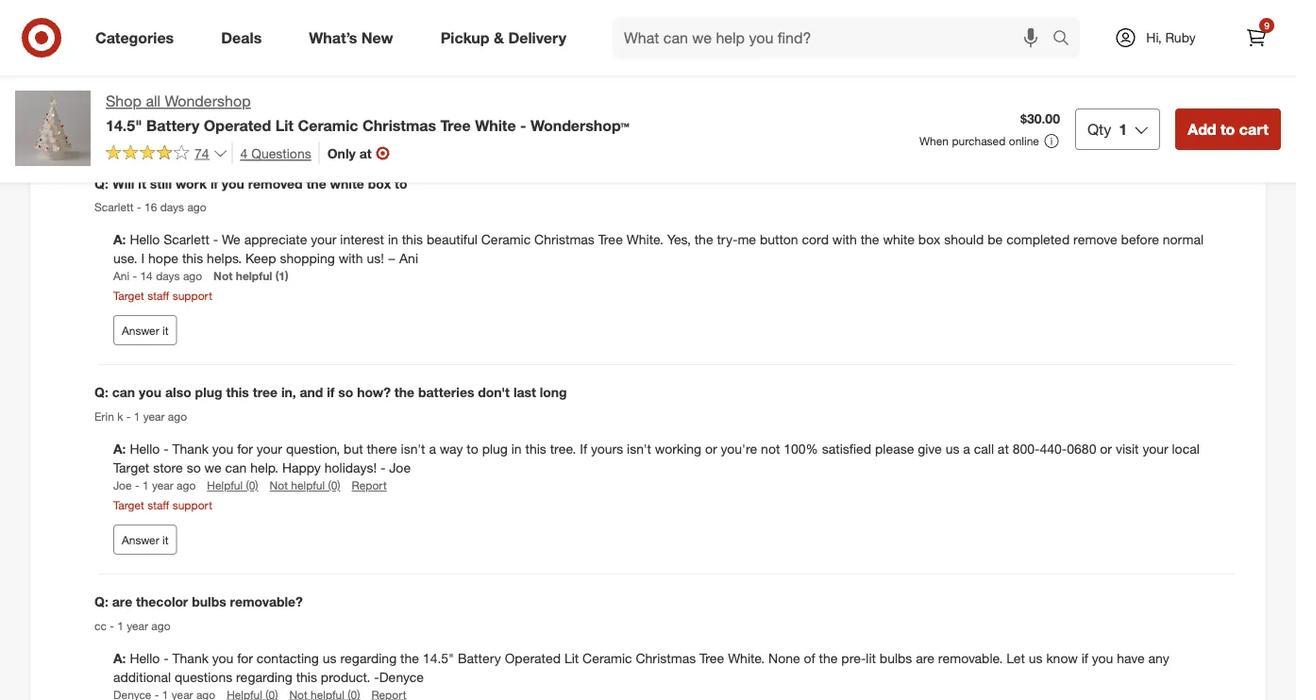 Task type: vqa. For each thing, say whether or not it's contained in the screenshot.
2nd The Isn'T from right
yes



Task type: describe. For each thing, give the bounding box(es) containing it.
removable.
[[939, 651, 1004, 667]]

happy
[[282, 460, 321, 476]]

normal
[[1164, 231, 1204, 248]]

helpful for (1)
[[236, 269, 272, 283]]

me
[[738, 231, 757, 248]]

2 a from the left
[[964, 441, 971, 458]]

hi, ruby
[[1147, 29, 1196, 46]]

1 horizontal spatial regarding
[[341, 651, 397, 667]]

ago right 14 at top
[[183, 269, 202, 283]]

answer it button for hello - thank you for your question, but there isn't a way to plug in this tree. if yours isn't working or you're not 100% satisfied please give us a call at 800-440-0680 or visit your local target store so we can help. happy holidays! - joe
[[113, 525, 177, 556]]

wondershop
[[165, 92, 251, 111]]

target staff support for scarlett
[[113, 289, 212, 303]]

- inside q: can you also plug this tree in, and if so how? the batteries don't last long erin k - 1 year ago
[[126, 410, 131, 424]]

target inside hello - thank you for your question, but there isn't a way to plug in this tree. if yours isn't working or you're not 100% satisfied please give us a call at 800-440-0680 or visit your local target store so we can help. happy holidays! - joe
[[113, 460, 150, 476]]

visit
[[1116, 441, 1140, 458]]

the left 'try-'
[[695, 231, 714, 248]]

so inside q: can you also plug this tree in, and if so how? the batteries don't last long erin k - 1 year ago
[[338, 385, 354, 401]]

ago inside q: will it still work if you removed the white box to scarlett - 16 days ago
[[187, 200, 207, 214]]

q: are thecolor bulbs removable? cc - 1 year ago
[[94, 594, 303, 633]]

what's new link
[[293, 17, 417, 59]]

year inside 'q: are thecolor bulbs removable? cc - 1 year ago'
[[127, 619, 148, 633]]

remove
[[1074, 231, 1118, 248]]

thecolor
[[136, 594, 188, 611]]

and
[[300, 385, 323, 401]]

tree.
[[550, 441, 577, 458]]

0 horizontal spatial us
[[323, 651, 337, 667]]

$30.00
[[1021, 111, 1061, 127]]

add to cart
[[1188, 120, 1270, 138]]

100%
[[784, 441, 819, 458]]

tree
[[253, 385, 278, 401]]

search button
[[1045, 17, 1090, 62]]

wondershop™
[[531, 116, 630, 134]]

not helpful  (0) button
[[270, 478, 341, 494]]

helpful  (0)
[[207, 479, 258, 493]]

you left have
[[1093, 651, 1114, 667]]

q&a (4) button
[[45, 103, 1252, 164]]

we
[[205, 460, 222, 476]]

for for your
[[237, 441, 253, 458]]

white. inside 'hello - thank you for contacting us regarding the 14.5" battery operated lit ceramic christmas tree white. none of the pre-lit bulbs are removable. let us know if you have any additional questions regarding this product. -denyce'
[[728, 651, 765, 667]]

don't
[[478, 385, 510, 401]]

lit
[[867, 651, 877, 667]]

local
[[1173, 441, 1200, 458]]

support for -
[[173, 289, 212, 303]]

none
[[769, 651, 801, 667]]

but
[[344, 441, 363, 458]]

the right of
[[820, 651, 838, 667]]

if inside 'hello - thank you for contacting us regarding the 14.5" battery operated lit ceramic christmas tree white. none of the pre-lit bulbs are removable. let us know if you have any additional questions regarding this product. -denyce'
[[1082, 651, 1089, 667]]

long
[[540, 385, 567, 401]]

report button
[[352, 478, 387, 494]]

helpful for (0)
[[291, 479, 325, 493]]

ago inside q: can you also plug this tree in, and if so how? the batteries don't last long erin k - 1 year ago
[[168, 410, 187, 424]]

2 horizontal spatial your
[[1143, 441, 1169, 458]]

target for hello scarlett - we appreciate your interest in this beautiful ceramic christmas tree white. yes, the try-me button cord with the white box should be completed remove before normal use. i hope this helps. keep shopping with us! – ani
[[113, 289, 144, 303]]

1 or from the left
[[706, 441, 718, 458]]

9
[[1265, 19, 1270, 31]]

q: will it still work if you removed the white box to scarlett - 16 days ago
[[94, 175, 408, 214]]

still
[[150, 175, 172, 192]]

also
[[165, 385, 191, 401]]

q: for q: are thecolor bulbs removable?
[[94, 594, 108, 611]]

cc
[[94, 619, 107, 633]]

beautiful
[[427, 231, 478, 248]]

support for thank
[[173, 499, 212, 513]]

deals
[[221, 28, 262, 47]]

16
[[144, 200, 157, 214]]

2 isn't from the left
[[627, 441, 652, 458]]

white inside q: will it still work if you removed the white box to scarlett - 16 days ago
[[330, 175, 365, 192]]

pickup & delivery
[[441, 28, 567, 47]]

14.5" inside 'hello - thank you for contacting us regarding the 14.5" battery operated lit ceramic christmas tree white. none of the pre-lit bulbs are removable. let us know if you have any additional questions regarding this product. -denyce'
[[423, 651, 454, 667]]

way
[[440, 441, 463, 458]]

q: for q: will it still work if you removed the white box to
[[94, 175, 108, 192]]

online
[[1010, 134, 1040, 148]]

q: can you also plug this tree in, and if so how? the batteries don't last long erin k - 1 year ago
[[94, 385, 567, 424]]

store
[[153, 460, 183, 476]]

additional
[[113, 669, 171, 686]]

button
[[760, 231, 799, 248]]

christmas inside 'hello - thank you for contacting us regarding the 14.5" battery operated lit ceramic christmas tree white. none of the pre-lit bulbs are removable. let us know if you have any additional questions regarding this product. -denyce'
[[636, 651, 696, 667]]

ago down store
[[177, 479, 196, 493]]

scarlett inside hello scarlett - we appreciate your interest in this beautiful ceramic christmas tree white. yes, the try-me button cord with the white box should be completed remove before normal use. i hope this helps. keep shopping with us! – ani
[[164, 231, 210, 248]]

- inside hello scarlett - we appreciate your interest in this beautiful ceramic christmas tree white. yes, the try-me button cord with the white box should be completed remove before normal use. i hope this helps. keep shopping with us! – ani
[[213, 231, 218, 248]]

you're
[[721, 441, 758, 458]]

0 horizontal spatial with
[[339, 250, 363, 267]]

image of 14.5" battery operated lit ceramic christmas tree white - wondershop™ image
[[15, 91, 91, 166]]

there
[[367, 441, 397, 458]]

helps.
[[207, 250, 242, 267]]

ago inside 'q: are thecolor bulbs removable? cc - 1 year ago'
[[151, 619, 171, 633]]

qty
[[1088, 120, 1112, 138]]

of
[[804, 651, 816, 667]]

shop
[[106, 92, 142, 111]]

have
[[1118, 651, 1145, 667]]

contacting
[[257, 651, 319, 667]]

scarlett inside q: will it still work if you removed the white box to scarlett - 16 days ago
[[94, 200, 134, 214]]

if inside q: will it still work if you removed the white box to scarlett - 16 days ago
[[211, 175, 218, 192]]

0 vertical spatial with
[[833, 231, 857, 248]]

–
[[388, 250, 396, 267]]

thank for contacting
[[172, 651, 209, 667]]

to inside button
[[1221, 120, 1236, 138]]

lit inside shop all wondershop 14.5" battery operated lit ceramic christmas tree white - wondershop™
[[276, 116, 294, 134]]

satisfied
[[822, 441, 872, 458]]

so inside hello - thank you for your question, but there isn't a way to plug in this tree. if yours isn't working or you're not 100% satisfied please give us a call at 800-440-0680 or visit your local target store so we can help. happy holidays! - joe
[[187, 460, 201, 476]]

questions
[[251, 145, 311, 161]]

are inside 'hello - thank you for contacting us regarding the 14.5" battery operated lit ceramic christmas tree white. none of the pre-lit bulbs are removable. let us know if you have any additional questions regarding this product. -denyce'
[[916, 651, 935, 667]]

(1)
[[276, 269, 289, 283]]

k
[[117, 410, 123, 424]]

2 horizontal spatial us
[[1029, 651, 1043, 667]]

4 questions link
[[232, 142, 311, 164]]

0 horizontal spatial at
[[360, 145, 372, 161]]

in inside hello scarlett - we appreciate your interest in this beautiful ceramic christmas tree white. yes, the try-me button cord with the white box should be completed remove before normal use. i hope this helps. keep shopping with us! – ani
[[388, 231, 398, 248]]

q: for q: can you also plug this tree in, and if so how? the batteries don't last long
[[94, 385, 108, 401]]

purchased
[[952, 134, 1006, 148]]

the up denyce
[[401, 651, 419, 667]]

any
[[1149, 651, 1170, 667]]

give
[[918, 441, 942, 458]]

christmas inside shop all wondershop 14.5" battery operated lit ceramic christmas tree white - wondershop™
[[363, 116, 437, 134]]

pickup
[[441, 28, 490, 47]]

(4)
[[138, 122, 159, 144]]

thank for your
[[172, 441, 209, 458]]

before
[[1122, 231, 1160, 248]]

800-
[[1013, 441, 1040, 458]]

it for you
[[163, 533, 169, 547]]

answer for hello scarlett - we appreciate your interest in this beautiful ceramic christmas tree white. yes, the try-me button cord with the white box should be completed remove before normal use. i hope this helps. keep shopping with us! – ani
[[122, 324, 159, 338]]

this right hope
[[182, 250, 203, 267]]

bulbs inside 'q: are thecolor bulbs removable? cc - 1 year ago'
[[192, 594, 226, 611]]

yes,
[[668, 231, 691, 248]]

you inside q: will it still work if you removed the white box to scarlett - 16 days ago
[[222, 175, 244, 192]]

ceramic inside 'hello - thank you for contacting us regarding the 14.5" battery operated lit ceramic christmas tree white. none of the pre-lit bulbs are removable. let us know if you have any additional questions regarding this product. -denyce'
[[583, 651, 632, 667]]

4 questions
[[240, 145, 311, 161]]

hello - thank you for contacting us regarding the 14.5" battery operated lit ceramic christmas tree white. none of the pre-lit bulbs are removable. let us know if you have any additional questions regarding this product. -denyce
[[113, 651, 1170, 686]]

What can we help you find? suggestions appear below search field
[[613, 17, 1058, 59]]

a: for hello - thank you for your question, but there isn't a way to plug in this tree. if yours isn't working or you're not 100% satisfied please give us a call at 800-440-0680 or visit your local target store so we can help. happy holidays! - joe
[[113, 441, 130, 458]]

battery inside 'hello - thank you for contacting us regarding the 14.5" battery operated lit ceramic christmas tree white. none of the pre-lit bulbs are removable. let us know if you have any additional questions regarding this product. -denyce'
[[458, 651, 501, 667]]

question,
[[286, 441, 340, 458]]

working
[[655, 441, 702, 458]]

hello - thank you for your question, but there isn't a way to plug in this tree. if yours isn't working or you're not 100% satisfied please give us a call at 800-440-0680 or visit your local target store so we can help. happy holidays! - joe
[[113, 441, 1200, 476]]

for for contacting
[[237, 651, 253, 667]]

tree inside shop all wondershop 14.5" battery operated lit ceramic christmas tree white - wondershop™
[[441, 116, 471, 134]]

know
[[1047, 651, 1078, 667]]

appreciate
[[244, 231, 307, 248]]

not for not helpful  (0)
[[270, 479, 288, 493]]

not helpful  (0)
[[270, 479, 341, 493]]

a: for hello - thank you for contacting us regarding the 14.5" battery operated lit ceramic christmas tree white. none of the pre-lit bulbs are removable. let us know if you have any additional questions regarding this product. -denyce
[[113, 651, 130, 667]]

440-
[[1040, 441, 1068, 458]]

1 right qty
[[1120, 120, 1128, 138]]

cart
[[1240, 120, 1270, 138]]

add
[[1188, 120, 1217, 138]]

1 inside 'q: are thecolor bulbs removable? cc - 1 year ago'
[[117, 619, 124, 633]]

you inside hello - thank you for your question, but there isn't a way to plug in this tree. if yours isn't working or you're not 100% satisfied please give us a call at 800-440-0680 or visit your local target store so we can help. happy holidays! - joe
[[212, 441, 234, 458]]

if inside q: can you also plug this tree in, and if so how? the batteries don't last long erin k - 1 year ago
[[327, 385, 335, 401]]



Task type: locate. For each thing, give the bounding box(es) containing it.
helpful  (0) button
[[207, 478, 258, 494]]

can inside q: can you also plug this tree in, and if so how? the batteries don't last long erin k - 1 year ago
[[112, 385, 135, 401]]

us inside hello - thank you for your question, but there isn't a way to plug in this tree. if yours isn't working or you're not 100% satisfied please give us a call at 800-440-0680 or visit your local target store so we can help. happy holidays! - joe
[[946, 441, 960, 458]]

3 q: from the top
[[94, 594, 108, 611]]

2 horizontal spatial ceramic
[[583, 651, 632, 667]]

lit inside 'hello - thank you for contacting us regarding the 14.5" battery operated lit ceramic christmas tree white. none of the pre-lit bulbs are removable. let us know if you have any additional questions regarding this product. -denyce'
[[565, 651, 579, 667]]

operated inside shop all wondershop 14.5" battery operated lit ceramic christmas tree white - wondershop™
[[204, 116, 271, 134]]

at inside hello - thank you for your question, but there isn't a way to plug in this tree. if yours isn't working or you're not 100% satisfied please give us a call at 800-440-0680 or visit your local target store so we can help. happy holidays! - joe
[[998, 441, 1010, 458]]

joe - 1 year ago
[[113, 479, 196, 493]]

white. inside hello scarlett - we appreciate your interest in this beautiful ceramic christmas tree white. yes, the try-me button cord with the white box should be completed remove before normal use. i hope this helps. keep shopping with us! – ani
[[627, 231, 664, 248]]

1 vertical spatial helpful
[[291, 479, 325, 493]]

3 hello from the top
[[130, 651, 160, 667]]

box down only at
[[368, 175, 391, 192]]

1 isn't from the left
[[401, 441, 426, 458]]

2 a: from the top
[[113, 441, 130, 458]]

1 horizontal spatial lit
[[565, 651, 579, 667]]

the right removed
[[306, 175, 327, 192]]

0 vertical spatial scarlett
[[94, 200, 134, 214]]

scarlett up hope
[[164, 231, 210, 248]]

box
[[368, 175, 391, 192], [919, 231, 941, 248]]

1 (0) from the left
[[246, 479, 258, 493]]

2 (0) from the left
[[328, 479, 341, 493]]

14
[[140, 269, 153, 283]]

- inside q: will it still work if you removed the white box to scarlett - 16 days ago
[[137, 200, 141, 214]]

i
[[141, 250, 145, 267]]

answer it
[[122, 324, 169, 338], [122, 533, 169, 547]]

1 vertical spatial not
[[270, 479, 288, 493]]

this inside q: can you also plug this tree in, and if so how? the batteries don't last long erin k - 1 year ago
[[226, 385, 249, 401]]

1 right cc
[[117, 619, 124, 633]]

isn't right yours
[[627, 441, 652, 458]]

2 answer it button from the top
[[113, 525, 177, 556]]

regarding up product.
[[341, 651, 397, 667]]

0 vertical spatial thank
[[172, 441, 209, 458]]

0 vertical spatial to
[[1221, 120, 1236, 138]]

0 vertical spatial can
[[112, 385, 135, 401]]

- inside 'q: are thecolor bulbs removable? cc - 1 year ago'
[[110, 619, 114, 633]]

0 horizontal spatial (0)
[[246, 479, 258, 493]]

staff down ani - 14 days ago
[[147, 289, 169, 303]]

0 vertical spatial so
[[338, 385, 354, 401]]

answer it button for hello scarlett - we appreciate your interest in this beautiful ceramic christmas tree white. yes, the try-me button cord with the white box should be completed remove before normal use. i hope this helps. keep shopping with us! – ani
[[113, 316, 177, 346]]

(0) down holidays!
[[328, 479, 341, 493]]

0 vertical spatial answer it
[[122, 324, 169, 338]]

0 vertical spatial a:
[[113, 231, 130, 248]]

2 support from the top
[[173, 499, 212, 513]]

2 q: from the top
[[94, 385, 108, 401]]

0680
[[1068, 441, 1097, 458]]

for up help. in the bottom of the page
[[237, 441, 253, 458]]

2 vertical spatial q:
[[94, 594, 108, 611]]

2 thank from the top
[[172, 651, 209, 667]]

0 vertical spatial bulbs
[[192, 594, 226, 611]]

only at
[[327, 145, 372, 161]]

(0) inside 'button'
[[246, 479, 258, 493]]

0 vertical spatial support
[[173, 289, 212, 303]]

cord
[[802, 231, 829, 248]]

0 horizontal spatial operated
[[204, 116, 271, 134]]

ago down also
[[168, 410, 187, 424]]

a: down k in the left of the page
[[113, 441, 130, 458]]

us right give
[[946, 441, 960, 458]]

1 vertical spatial target staff support
[[113, 499, 212, 513]]

a:
[[113, 231, 130, 248], [113, 441, 130, 458], [113, 651, 130, 667]]

pickup & delivery link
[[425, 17, 590, 59]]

answer it button down 14 at top
[[113, 316, 177, 346]]

product.
[[321, 669, 371, 686]]

answer it button
[[113, 316, 177, 346], [113, 525, 177, 556]]

1 support from the top
[[173, 289, 212, 303]]

year inside q: can you also plug this tree in, and if so how? the batteries don't last long erin k - 1 year ago
[[143, 410, 165, 424]]

days inside q: will it still work if you removed the white box to scarlett - 16 days ago
[[160, 200, 184, 214]]

target staff support down ani - 14 days ago
[[113, 289, 212, 303]]

1 vertical spatial operated
[[505, 651, 561, 667]]

delivery
[[509, 28, 567, 47]]

0 vertical spatial ani
[[400, 250, 418, 267]]

answer down joe - 1 year ago
[[122, 533, 159, 547]]

not down help. in the bottom of the page
[[270, 479, 288, 493]]

1 horizontal spatial us
[[946, 441, 960, 458]]

0 vertical spatial year
[[143, 410, 165, 424]]

plug
[[195, 385, 223, 401], [482, 441, 508, 458]]

hi,
[[1147, 29, 1162, 46]]

what's new
[[309, 28, 394, 47]]

ruby
[[1166, 29, 1196, 46]]

a: for hello scarlett - we appreciate your interest in this beautiful ceramic christmas tree white. yes, the try-me button cord with the white box should be completed remove before normal use. i hope this helps. keep shopping with us! – ani
[[113, 231, 130, 248]]

ago down thecolor at the left bottom
[[151, 619, 171, 633]]

answer it down joe - 1 year ago
[[122, 533, 169, 547]]

bulbs right thecolor at the left bottom
[[192, 594, 226, 611]]

hello for hello - thank you for your question, but there isn't a way to plug in this tree. if yours isn't working or you're not 100% satisfied please give us a call at 800-440-0680 or visit your local target store so we can help. happy holidays! - joe
[[130, 441, 160, 458]]

tree inside 'hello - thank you for contacting us regarding the 14.5" battery operated lit ceramic christmas tree white. none of the pre-lit bulbs are removable. let us know if you have any additional questions regarding this product. -denyce'
[[700, 651, 725, 667]]

in left tree.
[[512, 441, 522, 458]]

when purchased online
[[920, 134, 1040, 148]]

ceramic inside shop all wondershop 14.5" battery operated lit ceramic christmas tree white - wondershop™
[[298, 116, 359, 134]]

last
[[514, 385, 536, 401]]

with down interest
[[339, 250, 363, 267]]

your right visit
[[1143, 441, 1169, 458]]

this left beautiful
[[402, 231, 423, 248]]

white. left yes,
[[627, 231, 664, 248]]

1 vertical spatial regarding
[[236, 669, 293, 686]]

are inside 'q: are thecolor bulbs removable? cc - 1 year ago'
[[112, 594, 132, 611]]

answer for hello - thank you for your question, but there isn't a way to plug in this tree. if yours isn't working or you're not 100% satisfied please give us a call at 800-440-0680 or visit your local target store so we can help. happy holidays! - joe
[[122, 533, 159, 547]]

can up k in the left of the page
[[112, 385, 135, 401]]

0 horizontal spatial ani
[[113, 269, 130, 283]]

bulbs inside 'hello - thank you for contacting us regarding the 14.5" battery operated lit ceramic christmas tree white. none of the pre-lit bulbs are removable. let us know if you have any additional questions regarding this product. -denyce'
[[880, 651, 913, 667]]

you
[[222, 175, 244, 192], [139, 385, 162, 401], [212, 441, 234, 458], [212, 651, 234, 667], [1093, 651, 1114, 667]]

in inside hello - thank you for your question, but there isn't a way to plug in this tree. if yours isn't working or you're not 100% satisfied please give us a call at 800-440-0680 or visit your local target store so we can help. happy holidays! - joe
[[512, 441, 522, 458]]

2 vertical spatial a:
[[113, 651, 130, 667]]

not down "helps."
[[214, 269, 233, 283]]

2 horizontal spatial tree
[[700, 651, 725, 667]]

denyce
[[379, 669, 424, 686]]

tree left the white
[[441, 116, 471, 134]]

days
[[160, 200, 184, 214], [156, 269, 180, 283]]

q:
[[94, 175, 108, 192], [94, 385, 108, 401], [94, 594, 108, 611]]

it inside q: will it still work if you removed the white box to scarlett - 16 days ago
[[138, 175, 146, 192]]

hope
[[148, 250, 179, 267]]

if right and
[[327, 385, 335, 401]]

1 horizontal spatial tree
[[599, 231, 623, 248]]

shop all wondershop 14.5" battery operated lit ceramic christmas tree white - wondershop™
[[106, 92, 630, 134]]

the inside q: will it still work if you removed the white box to scarlett - 16 days ago
[[306, 175, 327, 192]]

hello inside hello scarlett - we appreciate your interest in this beautiful ceramic christmas tree white. yes, the try-me button cord with the white box should be completed remove before normal use. i hope this helps. keep shopping with us! – ani
[[130, 231, 160, 248]]

for left contacting
[[237, 651, 253, 667]]

2 answer it from the top
[[122, 533, 169, 547]]

1 for from the top
[[237, 441, 253, 458]]

0 vertical spatial helpful
[[236, 269, 272, 283]]

isn't
[[401, 441, 426, 458], [627, 441, 652, 458]]

support
[[173, 289, 212, 303], [173, 499, 212, 513]]

1 q: from the top
[[94, 175, 108, 192]]

1 vertical spatial days
[[156, 269, 180, 283]]

1 inside q: can you also plug this tree in, and if so how? the batteries don't last long erin k - 1 year ago
[[134, 410, 140, 424]]

1 hello from the top
[[130, 231, 160, 248]]

christmas inside hello scarlett - we appreciate your interest in this beautiful ceramic christmas tree white. yes, the try-me button cord with the white box should be completed remove before normal use. i hope this helps. keep shopping with us! – ani
[[535, 231, 595, 248]]

with
[[833, 231, 857, 248], [339, 250, 363, 267]]

1 vertical spatial year
[[152, 479, 174, 493]]

2 vertical spatial if
[[1082, 651, 1089, 667]]

1 horizontal spatial isn't
[[627, 441, 652, 458]]

staff for scarlett
[[147, 289, 169, 303]]

1 vertical spatial scarlett
[[164, 231, 210, 248]]

shopping
[[280, 250, 335, 267]]

removable?
[[230, 594, 303, 611]]

to inside hello - thank you for your question, but there isn't a way to plug in this tree. if yours isn't working or you're not 100% satisfied please give us a call at 800-440-0680 or visit your local target store so we can help. happy holidays! - joe
[[467, 441, 479, 458]]

q&a (4)
[[94, 122, 159, 144]]

0 vertical spatial battery
[[146, 116, 200, 134]]

let
[[1007, 651, 1026, 667]]

at right the call
[[998, 441, 1010, 458]]

will
[[112, 175, 135, 192]]

1 horizontal spatial with
[[833, 231, 857, 248]]

pre-
[[842, 651, 867, 667]]

2 for from the top
[[237, 651, 253, 667]]

0 vertical spatial q:
[[94, 175, 108, 192]]

1 target from the top
[[113, 289, 144, 303]]

it down joe - 1 year ago
[[163, 533, 169, 547]]

operated inside 'hello - thank you for contacting us regarding the 14.5" battery operated lit ceramic christmas tree white. none of the pre-lit bulbs are removable. let us know if you have any additional questions regarding this product. -denyce'
[[505, 651, 561, 667]]

interest
[[340, 231, 384, 248]]

thank inside 'hello - thank you for contacting us regarding the 14.5" battery operated lit ceramic christmas tree white. none of the pre-lit bulbs are removable. let us know if you have any additional questions regarding this product. -denyce'
[[172, 651, 209, 667]]

support down helpful
[[173, 499, 212, 513]]

0 vertical spatial white.
[[627, 231, 664, 248]]

1 answer it from the top
[[122, 324, 169, 338]]

help.
[[251, 460, 279, 476]]

target up joe - 1 year ago
[[113, 460, 150, 476]]

1 thank from the top
[[172, 441, 209, 458]]

to right way
[[467, 441, 479, 458]]

2 target staff support from the top
[[113, 499, 212, 513]]

it left still
[[138, 175, 146, 192]]

1 vertical spatial box
[[919, 231, 941, 248]]

for inside hello - thank you for your question, but there isn't a way to plug in this tree. if yours isn't working or you're not 100% satisfied please give us a call at 800-440-0680 or visit your local target store so we can help. happy holidays! - joe
[[237, 441, 253, 458]]

&
[[494, 28, 504, 47]]

this
[[402, 231, 423, 248], [182, 250, 203, 267], [226, 385, 249, 401], [526, 441, 547, 458], [296, 669, 317, 686]]

1 vertical spatial q:
[[94, 385, 108, 401]]

so left how?
[[338, 385, 354, 401]]

1 vertical spatial answer
[[122, 533, 159, 547]]

a left the call
[[964, 441, 971, 458]]

0 horizontal spatial scarlett
[[94, 200, 134, 214]]

battery inside shop all wondershop 14.5" battery operated lit ceramic christmas tree white - wondershop™
[[146, 116, 200, 134]]

0 vertical spatial joe
[[389, 460, 411, 476]]

1 vertical spatial ceramic
[[481, 231, 531, 248]]

regarding down contacting
[[236, 669, 293, 686]]

q: inside q: will it still work if you removed the white box to scarlett - 16 days ago
[[94, 175, 108, 192]]

1 horizontal spatial operated
[[505, 651, 561, 667]]

if right know
[[1082, 651, 1089, 667]]

1 vertical spatial at
[[998, 441, 1010, 458]]

0 horizontal spatial christmas
[[363, 116, 437, 134]]

ceramic
[[298, 116, 359, 134], [481, 231, 531, 248], [583, 651, 632, 667]]

support down ani - 14 days ago
[[173, 289, 212, 303]]

scarlett
[[94, 200, 134, 214], [164, 231, 210, 248]]

with right "cord" at right top
[[833, 231, 857, 248]]

1 horizontal spatial helpful
[[291, 479, 325, 493]]

2 staff from the top
[[147, 499, 169, 513]]

please
[[876, 441, 915, 458]]

1 vertical spatial joe
[[113, 479, 132, 493]]

hello up "additional"
[[130, 651, 160, 667]]

white.
[[627, 231, 664, 248], [728, 651, 765, 667]]

1 horizontal spatial so
[[338, 385, 354, 401]]

1 vertical spatial for
[[237, 651, 253, 667]]

1 vertical spatial with
[[339, 250, 363, 267]]

thank up questions
[[172, 651, 209, 667]]

box inside hello scarlett - we appreciate your interest in this beautiful ceramic christmas tree white. yes, the try-me button cord with the white box should be completed remove before normal use. i hope this helps. keep shopping with us! – ani
[[919, 231, 941, 248]]

this down contacting
[[296, 669, 317, 686]]

answer it button down joe - 1 year ago
[[113, 525, 177, 556]]

1 target staff support from the top
[[113, 289, 212, 303]]

can inside hello - thank you for your question, but there isn't a way to plug in this tree. if yours isn't working or you're not 100% satisfied please give us a call at 800-440-0680 or visit your local target store so we can help. happy holidays! - joe
[[225, 460, 247, 476]]

1 horizontal spatial at
[[998, 441, 1010, 458]]

(0) down help. in the bottom of the page
[[246, 479, 258, 493]]

helpful
[[236, 269, 272, 283], [291, 479, 325, 493]]

joe inside hello - thank you for your question, but there isn't a way to plug in this tree. if yours isn't working or you're not 100% satisfied please give us a call at 800-440-0680 or visit your local target store so we can help. happy holidays! - joe
[[389, 460, 411, 476]]

or left you're
[[706, 441, 718, 458]]

0 horizontal spatial box
[[368, 175, 391, 192]]

work
[[176, 175, 207, 192]]

target
[[113, 289, 144, 303], [113, 460, 150, 476], [113, 499, 144, 513]]

0 horizontal spatial isn't
[[401, 441, 426, 458]]

to inside q: will it still work if you removed the white box to scarlett - 16 days ago
[[395, 175, 408, 192]]

0 vertical spatial if
[[211, 175, 218, 192]]

target staff support for -
[[113, 499, 212, 513]]

isn't right 'there'
[[401, 441, 426, 458]]

your inside hello scarlett - we appreciate your interest in this beautiful ceramic christmas tree white. yes, the try-me button cord with the white box should be completed remove before normal use. i hope this helps. keep shopping with us! – ani
[[311, 231, 337, 248]]

it for it
[[163, 324, 169, 338]]

3 target from the top
[[113, 499, 144, 513]]

hello for hello scarlett - we appreciate your interest in this beautiful ceramic christmas tree white. yes, the try-me button cord with the white box should be completed remove before normal use. i hope this helps. keep shopping with us! – ani
[[130, 231, 160, 248]]

1 horizontal spatial plug
[[482, 441, 508, 458]]

q: up erin
[[94, 385, 108, 401]]

0 horizontal spatial to
[[395, 175, 408, 192]]

your for for
[[257, 441, 282, 458]]

hello up store
[[130, 441, 160, 458]]

a: up use.
[[113, 231, 130, 248]]

tree left yes,
[[599, 231, 623, 248]]

thank inside hello - thank you for your question, but there isn't a way to plug in this tree. if yours isn't working or you're not 100% satisfied please give us a call at 800-440-0680 or visit your local target store so we can help. happy holidays! - joe
[[172, 441, 209, 458]]

you inside q: can you also plug this tree in, and if so how? the batteries don't last long erin k - 1 year ago
[[139, 385, 162, 401]]

2 vertical spatial it
[[163, 533, 169, 547]]

ceramic inside hello scarlett - we appreciate your interest in this beautiful ceramic christmas tree white. yes, the try-me button cord with the white box should be completed remove before normal use. i hope this helps. keep shopping with us! – ani
[[481, 231, 531, 248]]

the inside q: can you also plug this tree in, and if so how? the batteries don't last long erin k - 1 year ago
[[395, 385, 415, 401]]

questions
[[175, 669, 233, 686]]

0 vertical spatial white
[[330, 175, 365, 192]]

1 horizontal spatial box
[[919, 231, 941, 248]]

ago down the "work"
[[187, 200, 207, 214]]

hello inside 'hello - thank you for contacting us regarding the 14.5" battery operated lit ceramic christmas tree white. none of the pre-lit bulbs are removable. let us know if you have any additional questions regarding this product. -denyce'
[[130, 651, 160, 667]]

1 horizontal spatial in
[[512, 441, 522, 458]]

tree inside hello scarlett - we appreciate your interest in this beautiful ceramic christmas tree white. yes, the try-me button cord with the white box should be completed remove before normal use. i hope this helps. keep shopping with us! – ani
[[599, 231, 623, 248]]

you up questions
[[212, 651, 234, 667]]

2 target from the top
[[113, 460, 150, 476]]

joe down 'there'
[[389, 460, 411, 476]]

1 vertical spatial a:
[[113, 441, 130, 458]]

0 vertical spatial answer it button
[[113, 316, 177, 346]]

your up help. in the bottom of the page
[[257, 441, 282, 458]]

a left way
[[429, 441, 436, 458]]

3 a: from the top
[[113, 651, 130, 667]]

new
[[362, 28, 394, 47]]

erin
[[94, 410, 114, 424]]

in up –
[[388, 231, 398, 248]]

white inside hello scarlett - we appreciate your interest in this beautiful ceramic christmas tree white. yes, the try-me button cord with the white box should be completed remove before normal use. i hope this helps. keep shopping with us! – ani
[[884, 231, 915, 248]]

report
[[352, 479, 387, 493]]

staff for -
[[147, 499, 169, 513]]

answer
[[122, 324, 159, 338], [122, 533, 159, 547]]

year down store
[[152, 479, 174, 493]]

2 vertical spatial ceramic
[[583, 651, 632, 667]]

0 horizontal spatial plug
[[195, 385, 223, 401]]

0 horizontal spatial can
[[112, 385, 135, 401]]

joe down k in the left of the page
[[113, 479, 132, 493]]

1 vertical spatial in
[[512, 441, 522, 458]]

target down joe - 1 year ago
[[113, 499, 144, 513]]

thank up store
[[172, 441, 209, 458]]

0 horizontal spatial battery
[[146, 116, 200, 134]]

hello
[[130, 231, 160, 248], [130, 441, 160, 458], [130, 651, 160, 667]]

staff down joe - 1 year ago
[[147, 499, 169, 513]]

q: up cc
[[94, 594, 108, 611]]

2 vertical spatial hello
[[130, 651, 160, 667]]

this left tree
[[226, 385, 249, 401]]

tree left none
[[700, 651, 725, 667]]

0 vertical spatial plug
[[195, 385, 223, 401]]

this inside 'hello - thank you for contacting us regarding the 14.5" battery operated lit ceramic christmas tree white. none of the pre-lit bulbs are removable. let us know if you have any additional questions regarding this product. -denyce'
[[296, 669, 317, 686]]

74 link
[[106, 142, 228, 166]]

1 horizontal spatial to
[[467, 441, 479, 458]]

1 right k in the left of the page
[[134, 410, 140, 424]]

0 vertical spatial box
[[368, 175, 391, 192]]

target staff support down joe - 1 year ago
[[113, 499, 212, 513]]

not inside "button"
[[270, 479, 288, 493]]

hello for hello - thank you for contacting us regarding the 14.5" battery operated lit ceramic christmas tree white. none of the pre-lit bulbs are removable. let us know if you have any additional questions regarding this product. -denyce
[[130, 651, 160, 667]]

the right "cord" at right top
[[861, 231, 880, 248]]

0 horizontal spatial are
[[112, 594, 132, 611]]

your for appreciate
[[311, 231, 337, 248]]

2 vertical spatial year
[[127, 619, 148, 633]]

0 vertical spatial in
[[388, 231, 398, 248]]

0 horizontal spatial in
[[388, 231, 398, 248]]

hello up i
[[130, 231, 160, 248]]

1 vertical spatial to
[[395, 175, 408, 192]]

1 left helpful
[[143, 479, 149, 493]]

ani inside hello scarlett - we appreciate your interest in this beautiful ceramic christmas tree white. yes, the try-me button cord with the white box should be completed remove before normal use. i hope this helps. keep shopping with us! – ani
[[400, 250, 418, 267]]

1 answer from the top
[[122, 324, 159, 338]]

q: left will
[[94, 175, 108, 192]]

deals link
[[205, 17, 286, 59]]

box inside q: will it still work if you removed the white box to scarlett - 16 days ago
[[368, 175, 391, 192]]

ani down use.
[[113, 269, 130, 283]]

us right let
[[1029, 651, 1043, 667]]

helpful down keep
[[236, 269, 272, 283]]

you down 4
[[222, 175, 244, 192]]

days right 16
[[160, 200, 184, 214]]

1 vertical spatial white
[[884, 231, 915, 248]]

1 vertical spatial lit
[[565, 651, 579, 667]]

1 vertical spatial so
[[187, 460, 201, 476]]

1 horizontal spatial are
[[916, 651, 935, 667]]

1 horizontal spatial white
[[884, 231, 915, 248]]

14.5" up denyce
[[423, 651, 454, 667]]

add to cart button
[[1176, 108, 1282, 150]]

q: inside 'q: are thecolor bulbs removable? cc - 1 year ago'
[[94, 594, 108, 611]]

helpful
[[207, 479, 243, 493]]

0 vertical spatial at
[[360, 145, 372, 161]]

2 answer from the top
[[122, 533, 159, 547]]

the right how?
[[395, 385, 415, 401]]

helpful down the happy
[[291, 479, 325, 493]]

you up we at the left
[[212, 441, 234, 458]]

yours
[[591, 441, 624, 458]]

search
[[1045, 30, 1090, 49]]

plug inside hello - thank you for your question, but there isn't a way to plug in this tree. if yours isn't working or you're not 100% satisfied please give us a call at 800-440-0680 or visit your local target store so we can help. happy holidays! - joe
[[482, 441, 508, 458]]

1 vertical spatial white.
[[728, 651, 765, 667]]

white. left none
[[728, 651, 765, 667]]

1 vertical spatial can
[[225, 460, 247, 476]]

year down thecolor at the left bottom
[[127, 619, 148, 633]]

are left removable.
[[916, 651, 935, 667]]

this inside hello - thank you for your question, but there isn't a way to plug in this tree. if yours isn't working or you're not 100% satisfied please give us a call at 800-440-0680 or visit your local target store so we can help. happy holidays! - joe
[[526, 441, 547, 458]]

- inside shop all wondershop 14.5" battery operated lit ceramic christmas tree white - wondershop™
[[521, 116, 527, 134]]

2 vertical spatial target
[[113, 499, 144, 513]]

2 or from the left
[[1101, 441, 1113, 458]]

are left thecolor at the left bottom
[[112, 594, 132, 611]]

to
[[1221, 120, 1236, 138], [395, 175, 408, 192], [467, 441, 479, 458]]

if right the "work"
[[211, 175, 218, 192]]

hello inside hello - thank you for your question, but there isn't a way to plug in this tree. if yours isn't working or you're not 100% satisfied please give us a call at 800-440-0680 or visit your local target store so we can help. happy holidays! - joe
[[130, 441, 160, 458]]

answer down 14 at top
[[122, 324, 159, 338]]

1 horizontal spatial your
[[311, 231, 337, 248]]

1 vertical spatial if
[[327, 385, 335, 401]]

2 hello from the top
[[130, 441, 160, 458]]

1 a from the left
[[429, 441, 436, 458]]

bulbs
[[192, 594, 226, 611], [880, 651, 913, 667]]

1 a: from the top
[[113, 231, 130, 248]]

in,
[[281, 385, 296, 401]]

days down hope
[[156, 269, 180, 283]]

0 horizontal spatial helpful
[[236, 269, 272, 283]]

q: inside q: can you also plug this tree in, and if so how? the batteries don't last long erin k - 1 year ago
[[94, 385, 108, 401]]

what's
[[309, 28, 357, 47]]

answer it for hello - thank you for your question, but there isn't a way to plug in this tree. if yours isn't working or you're not 100% satisfied please give us a call at 800-440-0680 or visit your local target store so we can help. happy holidays! - joe
[[122, 533, 169, 547]]

(0) inside "button"
[[328, 479, 341, 493]]

holidays!
[[325, 460, 377, 476]]

at right only
[[360, 145, 372, 161]]

scarlett down will
[[94, 200, 134, 214]]

1 horizontal spatial battery
[[458, 651, 501, 667]]

1 horizontal spatial christmas
[[535, 231, 595, 248]]

1 staff from the top
[[147, 289, 169, 303]]

14.5"
[[106, 116, 142, 134], [423, 651, 454, 667]]

a: up "additional"
[[113, 651, 130, 667]]

target for hello - thank you for your question, but there isn't a way to plug in this tree. if yours isn't working or you're not 100% satisfied please give us a call at 800-440-0680 or visit your local target store so we can help. happy holidays! - joe
[[113, 499, 144, 513]]

1
[[1120, 120, 1128, 138], [134, 410, 140, 424], [143, 479, 149, 493], [117, 619, 124, 633]]

1 answer it button from the top
[[113, 316, 177, 346]]

target down 14 at top
[[113, 289, 144, 303]]

answer it for hello scarlett - we appreciate your interest in this beautiful ceramic christmas tree white. yes, the try-me button cord with the white box should be completed remove before normal use. i hope this helps. keep shopping with us! – ani
[[122, 324, 169, 338]]

plug right also
[[195, 385, 223, 401]]

hello scarlett - we appreciate your interest in this beautiful ceramic christmas tree white. yes, the try-me button cord with the white box should be completed remove before normal use. i hope this helps. keep shopping with us! – ani
[[113, 231, 1204, 267]]

answer it down 14 at top
[[122, 324, 169, 338]]

plug inside q: can you also plug this tree in, and if so how? the batteries don't last long erin k - 1 year ago
[[195, 385, 223, 401]]

2 horizontal spatial if
[[1082, 651, 1089, 667]]

0 horizontal spatial white
[[330, 175, 365, 192]]

not for not helpful (1)
[[214, 269, 233, 283]]

for inside 'hello - thank you for contacting us regarding the 14.5" battery operated lit ceramic christmas tree white. none of the pre-lit bulbs are removable. let us know if you have any additional questions regarding this product. -denyce'
[[237, 651, 253, 667]]

white left the should
[[884, 231, 915, 248]]

when
[[920, 134, 949, 148]]

helpful inside "button"
[[291, 479, 325, 493]]

0 vertical spatial it
[[138, 175, 146, 192]]

1 horizontal spatial 14.5"
[[423, 651, 454, 667]]

white
[[475, 116, 516, 134]]

1 vertical spatial 14.5"
[[423, 651, 454, 667]]

14.5" inside shop all wondershop 14.5" battery operated lit ceramic christmas tree white - wondershop™
[[106, 116, 142, 134]]



